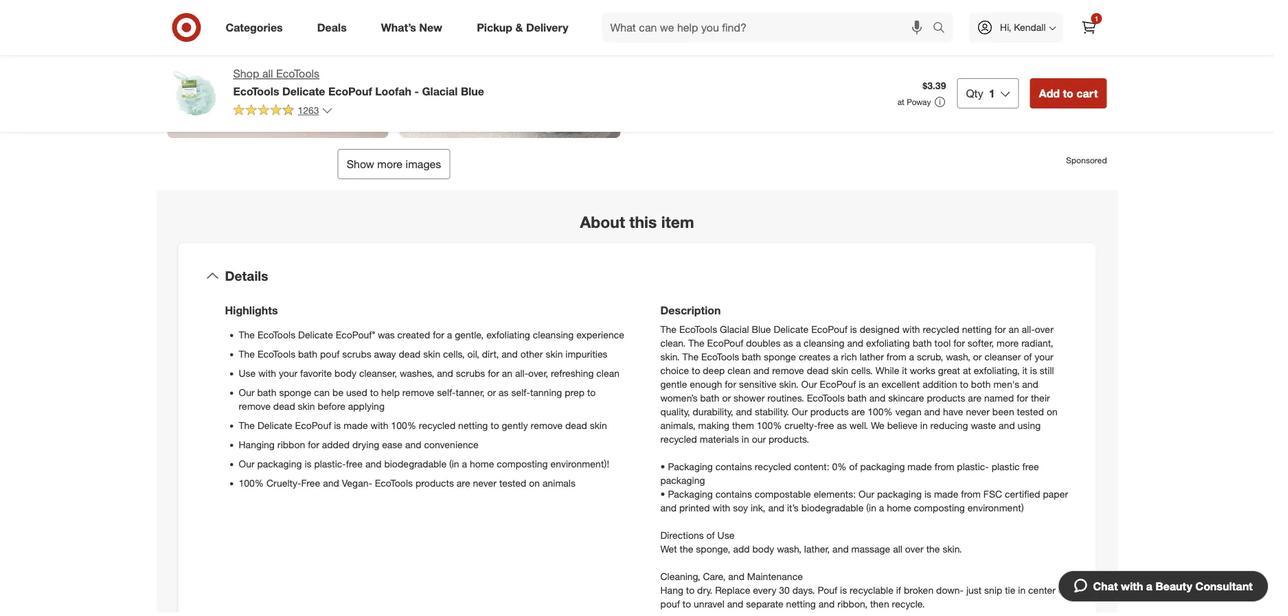 Task type: describe. For each thing, give the bounding box(es) containing it.
if
[[897, 585, 901, 597]]

add to cart button
[[1030, 78, 1107, 109]]

remove up hanging
[[239, 400, 271, 412]]

maintenance
[[747, 571, 803, 583]]

is up added
[[334, 420, 341, 432]]

$30.00-
[[890, 9, 923, 21]]

and down cells,
[[437, 367, 453, 380]]

a inside "• packaging contains recycled content: 0% of packaging made from plastic- plastic free packaging • packaging contains compostable elements: our packaging is made from fsc certified paper and printed with soy ink, and it's biodegradable (in a home composting environment)"
[[879, 502, 885, 514]]

ecopouf up deep
[[707, 337, 744, 349]]

pay in 4 interest-free payments on purchases of $30.00-$1,500.00
[[681, 9, 965, 21]]

other
[[521, 348, 543, 360]]

shop
[[233, 67, 259, 80]]

gentle
[[661, 378, 687, 390]]

our inside our bath sponge can be used to help remove self-tanner, or as self-tanning prep to remove dead skin before applying
[[239, 387, 255, 399]]

2 vertical spatial are
[[457, 477, 470, 489]]

0 horizontal spatial plastic-
[[314, 458, 346, 470]]

was
[[378, 329, 395, 341]]

use inside directions of use wet the sponge, add body wash, lather, and massage all over the skin.
[[718, 530, 735, 542]]

chat with a beauty consultant
[[1094, 580, 1253, 593]]

a up the creates
[[796, 337, 801, 349]]

chat with a beauty consultant button
[[1059, 571, 1269, 603]]

0 horizontal spatial an
[[502, 367, 513, 380]]

our up routines.
[[802, 378, 817, 390]]

quality,
[[661, 406, 690, 418]]

environment)!
[[551, 458, 609, 470]]

and left printed
[[661, 502, 677, 514]]

for right the tool
[[954, 337, 965, 349]]

skin inside the ecotools glacial blue delicate ecopouf is designed with recycled netting for an all-over clean. the ecopouf doubles as a cleansing and exfoliating bath tool for softer, more radiant, skin. the ecotools bath sponge creates a rich lather from a scrub, wash, or cleanser of your choice to deep clean and remove dead skin cells. while it works great at exfoliating, it is still gentle enough for sensitive skin. our ecopouf is an excellent addition to both men's and women's bath or shower routines. ecotools bath and skincare products are named for their quality, durability, and stability. our products are 100% vegan and have never been tested on animals, making them 100% cruelty-free as well. we believe in reducing waste and using recycled materials in our products.
[[832, 365, 849, 377]]

to left dry.
[[686, 585, 695, 597]]

cleansing inside the ecotools glacial blue delicate ecopouf is designed with recycled netting for an all-over clean. the ecopouf doubles as a cleansing and exfoliating bath tool for softer, more radiant, skin. the ecotools bath sponge creates a rich lather from a scrub, wash, or cleanser of your choice to deep clean and remove dead skin cells. while it works great at exfoliating, it is still gentle enough for sensitive skin. our ecopouf is an excellent addition to both men's and women's bath or shower routines. ecotools bath and skincare products are named for their quality, durability, and stability. our products are 100% vegan and have never been tested on animals, making them 100% cruelty-free as well. we believe in reducing waste and using recycled materials in our products.
[[804, 337, 845, 349]]

a left rich
[[834, 351, 839, 363]]

bath up well.
[[848, 392, 867, 404]]

at
[[654, 41, 665, 54]]

100% down stability.
[[757, 420, 782, 432]]

what's
[[381, 21, 416, 34]]

refreshing
[[551, 367, 594, 380]]

1 link
[[1074, 12, 1105, 43]]

separate
[[746, 598, 784, 610]]

to left gently
[[491, 420, 499, 432]]

for left added
[[308, 439, 319, 451]]

our up the cruelty-
[[792, 406, 808, 418]]

and up sensitive
[[754, 365, 770, 377]]

packaging down we
[[861, 461, 905, 473]]

recycled up convenience
[[419, 420, 456, 432]]

on inside the ecotools glacial blue delicate ecopouf is designed with recycled netting for an all-over clean. the ecopouf doubles as a cleansing and exfoliating bath tool for softer, more radiant, skin. the ecotools bath sponge creates a rich lather from a scrub, wash, or cleanser of your choice to deep clean and remove dead skin cells. while it works great at exfoliating, it is still gentle enough for sensitive skin. our ecopouf is an excellent addition to both men's and women's bath or shower routines. ecotools bath and skincare products are named for their quality, durability, and stability. our products are 100% vegan and have never been tested on animals, making them 100% cruelty-free as well. we believe in reducing waste and using recycled materials in our products.
[[1047, 406, 1058, 418]]

bath up scrub,
[[913, 337, 932, 349]]

0 vertical spatial as
[[784, 337, 793, 349]]

of inside "• packaging contains recycled content: 0% of packaging made from plastic- plastic free packaging • packaging contains compostable elements: our packaging is made from fsc certified paper and printed with soy ink, and it's biodegradable (in a home composting environment)"
[[850, 461, 858, 473]]

1 horizontal spatial from
[[935, 461, 955, 473]]

1 horizontal spatial are
[[852, 406, 865, 418]]

with inside the ecotools glacial blue delicate ecopouf is designed with recycled netting for an all-over clean. the ecopouf doubles as a cleansing and exfoliating bath tool for softer, more radiant, skin. the ecotools bath sponge creates a rich lather from a scrub, wash, or cleanser of your choice to deep clean and remove dead skin cells. while it works great at exfoliating, it is still gentle enough for sensitive skin. our ecopouf is an excellent addition to both men's and women's bath or shower routines. ecotools bath and skincare products are named for their quality, durability, and stability. our products are 100% vegan and have never been tested on animals, making them 100% cruelty-free as well. we believe in reducing waste and using recycled materials in our products.
[[903, 324, 920, 336]]

for down dirt, at the left bottom
[[488, 367, 499, 380]]

blue inside shop all ecotools ecotools delicate ecopouf loofah - glacial blue
[[461, 84, 484, 98]]

in down vegan
[[921, 420, 928, 432]]

add to cart
[[1039, 87, 1098, 100]]

glacial inside shop all ecotools ecotools delicate ecopouf loofah - glacial blue
[[422, 84, 458, 98]]

skin up environment)!
[[590, 420, 607, 432]]

0 vertical spatial made
[[344, 420, 368, 432]]

bath up favorite
[[298, 348, 317, 360]]

lather
[[860, 351, 884, 363]]

and down pouf
[[819, 598, 835, 610]]

add
[[1039, 87, 1060, 100]]

description
[[661, 304, 721, 317]]

blue inside the ecotools glacial blue delicate ecopouf is designed with recycled netting for an all-over clean. the ecopouf doubles as a cleansing and exfoliating bath tool for softer, more radiant, skin. the ecotools bath sponge creates a rich lather from a scrub, wash, or cleanser of your choice to deep clean and remove dead skin cells. while it works great at exfoliating, it is still gentle enough for sensitive skin. our ecopouf is an excellent addition to both men's and women's bath or shower routines. ecotools bath and skincare products are named for their quality, durability, and stability. our products are 100% vegan and have never been tested on animals, making them 100% cruelty-free as well. we believe in reducing waste and using recycled materials in our products.
[[752, 324, 771, 336]]

more inside the ecotools glacial blue delicate ecopouf is designed with recycled netting for an all-over clean. the ecopouf doubles as a cleansing and exfoliating bath tool for softer, more radiant, skin. the ecotools bath sponge creates a rich lather from a scrub, wash, or cleanser of your choice to deep clean and remove dead skin cells. while it works great at exfoliating, it is still gentle enough for sensitive skin. our ecopouf is an excellent addition to both men's and women's bath or shower routines. ecotools bath and skincare products are named for their quality, durability, and stability. our products are 100% vegan and have never been tested on animals, making them 100% cruelty-free as well. we believe in reducing waste and using recycled materials in our products.
[[997, 337, 1019, 349]]

0 vertical spatial on
[[818, 9, 829, 21]]

dead down prep
[[565, 420, 587, 432]]

ecopouf up the creates
[[812, 324, 848, 336]]

0 horizontal spatial tested
[[499, 477, 527, 489]]

what's new link
[[369, 12, 460, 43]]

netting inside cleaning, care, and maintenance hang to dry. replace every 30 days. pouf is recyclable if broken down- just snip tie in center of pouf to unravel and separate netting and ribbon, then recycle.
[[786, 598, 816, 610]]

hanging
[[239, 439, 275, 451]]

dead inside our bath sponge can be used to help remove self-tanner, or as self-tanning prep to remove dead skin before applying
[[273, 400, 295, 412]]

with up ease
[[371, 420, 389, 432]]

0 vertical spatial at
[[898, 97, 905, 107]]

0 horizontal spatial never
[[473, 477, 497, 489]]

tanner,
[[456, 387, 485, 399]]

ecotools delicate ecopouf loofah, 6 of 11 image
[[400, 0, 621, 138]]

100% cruelty-free and vegan- ecotools products are never tested on animals
[[239, 477, 576, 489]]

wash, inside the ecotools glacial blue delicate ecopouf is designed with recycled netting for an all-over clean. the ecopouf doubles as a cleansing and exfoliating bath tool for softer, more radiant, skin. the ecotools bath sponge creates a rich lather from a scrub, wash, or cleanser of your choice to deep clean and remove dead skin cells. while it works great at exfoliating, it is still gentle enough for sensitive skin. our ecopouf is an excellent addition to both men's and women's bath or shower routines. ecotools bath and skincare products are named for their quality, durability, and stability. our products are 100% vegan and have never been tested on animals, making them 100% cruelty-free as well. we believe in reducing waste and using recycled materials in our products.
[[946, 351, 971, 363]]

the ecotools delicate ecopouf® was created for a gentle, exfoliating cleansing experience
[[239, 329, 625, 341]]

sponge,
[[696, 543, 731, 555]]

1 horizontal spatial made
[[908, 461, 932, 473]]

at poway
[[898, 97, 931, 107]]

poway
[[907, 97, 931, 107]]

image of ecotools delicate ecopouf loofah - glacial blue image
[[167, 66, 222, 121]]

been
[[993, 406, 1015, 418]]

shop all ecotools ecotools delicate ecopouf loofah - glacial blue
[[233, 67, 484, 98]]

body inside directions of use wet the sponge, add body wash, lather, and massage all over the skin.
[[753, 543, 775, 555]]

tie
[[1005, 585, 1016, 597]]

bath down "doubles"
[[742, 351, 761, 363]]

about
[[580, 212, 625, 232]]

with inside "• packaging contains recycled content: 0% of packaging made from plastic- plastic free packaging • packaging contains compostable elements: our packaging is made from fsc certified paper and printed with soy ink, and it's biodegradable (in a home composting environment)"
[[713, 502, 731, 514]]

1 horizontal spatial or
[[722, 392, 731, 404]]

0 horizontal spatial pouf
[[320, 348, 340, 360]]

at inside the ecotools glacial blue delicate ecopouf is designed with recycled netting for an all-over clean. the ecopouf doubles as a cleansing and exfoliating bath tool for softer, more radiant, skin. the ecotools bath sponge creates a rich lather from a scrub, wash, or cleanser of your choice to deep clean and remove dead skin cells. while it works great at exfoliating, it is still gentle enough for sensitive skin. our ecopouf is an excellent addition to both men's and women's bath or shower routines. ecotools bath and skincare products are named for their quality, durability, and stability. our products are 100% vegan and have never been tested on animals, making them 100% cruelty-free as well. we believe in reducing waste and using recycled materials in our products.
[[963, 365, 971, 377]]

recycled inside "• packaging contains recycled content: 0% of packaging made from plastic- plastic free packaging • packaging contains compostable elements: our packaging is made from fsc certified paper and printed with soy ink, and it's biodegradable (in a home composting environment)"
[[755, 461, 792, 473]]

glacial inside the ecotools glacial blue delicate ecopouf is designed with recycled netting for an all-over clean. the ecopouf doubles as a cleansing and exfoliating bath tool for softer, more radiant, skin. the ecotools bath sponge creates a rich lather from a scrub, wash, or cleanser of your choice to deep clean and remove dead skin cells. while it works great at exfoliating, it is still gentle enough for sensitive skin. our ecopouf is an excellent addition to both men's and women's bath or shower routines. ecotools bath and skincare products are named for their quality, durability, and stability. our products are 100% vegan and have never been tested on animals, making them 100% cruelty-free as well. we believe in reducing waste and using recycled materials in our products.
[[720, 324, 749, 336]]

recycled down animals,
[[661, 433, 697, 445]]

0 horizontal spatial 1
[[989, 87, 995, 100]]

enough
[[690, 378, 722, 390]]

created
[[398, 329, 430, 341]]

ecotools delicate ecopouf loofah, 5 of 11 image
[[167, 0, 389, 138]]

this
[[630, 212, 657, 232]]

our
[[752, 433, 766, 445]]

all inside directions of use wet the sponge, add body wash, lather, and massage all over the skin.
[[893, 543, 903, 555]]

ecopouf down cells.
[[820, 378, 856, 390]]

0 horizontal spatial cleansing
[[533, 329, 574, 341]]

impurities
[[566, 348, 608, 360]]

to up applying
[[370, 387, 379, 399]]

durability,
[[693, 406, 734, 418]]

clean.
[[661, 337, 686, 349]]

in left our
[[742, 433, 749, 445]]

1263 link
[[233, 104, 333, 119]]

2 horizontal spatial products
[[927, 392, 966, 404]]

softer,
[[968, 337, 994, 349]]

free inside the ecotools glacial blue delicate ecopouf is designed with recycled netting for an all-over clean. the ecopouf doubles as a cleansing and exfoliating bath tool for softer, more radiant, skin. the ecotools bath sponge creates a rich lather from a scrub, wash, or cleanser of your choice to deep clean and remove dead skin cells. while it works great at exfoliating, it is still gentle enough for sensitive skin. our ecopouf is an excellent addition to both men's and women's bath or shower routines. ecotools bath and skincare products are named for their quality, durability, and stability. our products are 100% vegan and have never been tested on animals, making them 100% cruelty-free as well. we believe in reducing waste and using recycled materials in our products.
[[818, 420, 835, 432]]

great
[[938, 365, 961, 377]]

2 vertical spatial on
[[529, 477, 540, 489]]

cruelty-
[[785, 420, 818, 432]]

sponge inside the ecotools glacial blue delicate ecopouf is designed with recycled netting for an all-over clean. the ecopouf doubles as a cleansing and exfoliating bath tool for softer, more radiant, skin. the ecotools bath sponge creates a rich lather from a scrub, wash, or cleanser of your choice to deep clean and remove dead skin cells. while it works great at exfoliating, it is still gentle enough for sensitive skin. our ecopouf is an excellent addition to both men's and women's bath or shower routines. ecotools bath and skincare products are named for their quality, durability, and stability. our products are 100% vegan and have never been tested on animals, making them 100% cruelty-free as well. we believe in reducing waste and using recycled materials in our products.
[[764, 351, 796, 363]]

packaging up cruelty-
[[257, 458, 302, 470]]

0 horizontal spatial your
[[279, 367, 298, 380]]

vegan-
[[342, 477, 372, 489]]

skin inside our bath sponge can be used to help remove self-tanner, or as self-tanning prep to remove dead skin before applying
[[298, 400, 315, 412]]

ink,
[[751, 502, 766, 514]]

payments
[[773, 9, 816, 21]]

with inside button
[[1121, 580, 1144, 593]]

new
[[419, 21, 443, 34]]

and right the free
[[323, 477, 339, 489]]

lather,
[[805, 543, 830, 555]]

both
[[971, 378, 991, 390]]

exfoliating inside the ecotools glacial blue delicate ecopouf is designed with recycled netting for an all-over clean. the ecopouf doubles as a cleansing and exfoliating bath tool for softer, more radiant, skin. the ecotools bath sponge creates a rich lather from a scrub, wash, or cleanser of your choice to deep clean and remove dead skin cells. while it works great at exfoliating, it is still gentle enough for sensitive skin. our ecopouf is an excellent addition to both men's and women's bath or shower routines. ecotools bath and skincare products are named for their quality, durability, and stability. our products are 100% vegan and have never been tested on animals, making them 100% cruelty-free as well. we believe in reducing waste and using recycled materials in our products.
[[866, 337, 910, 349]]

free left payments
[[754, 9, 771, 21]]

packaging up massage at right
[[877, 488, 922, 500]]

all- inside the ecotools glacial blue delicate ecopouf is designed with recycled netting for an all-over clean. the ecopouf doubles as a cleansing and exfoliating bath tool for softer, more radiant, skin. the ecotools bath sponge creates a rich lather from a scrub, wash, or cleanser of your choice to deep clean and remove dead skin cells. while it works great at exfoliating, it is still gentle enough for sensitive skin. our ecopouf is an excellent addition to both men's and women's bath or shower routines. ecotools bath and skincare products are named for their quality, durability, and stability. our products are 100% vegan and have never been tested on animals, making them 100% cruelty-free as well. we believe in reducing waste and using recycled materials in our products.
[[1022, 324, 1035, 336]]

dead down created on the bottom of the page
[[399, 348, 421, 360]]

1 horizontal spatial scrubs
[[456, 367, 485, 380]]

2 horizontal spatial an
[[1009, 324, 1020, 336]]

2 vertical spatial from
[[961, 488, 981, 500]]

have
[[943, 406, 964, 418]]

over inside directions of use wet the sponge, add body wash, lather, and massage all over the skin.
[[905, 543, 924, 555]]

0 vertical spatial composting
[[497, 458, 548, 470]]

and up replace
[[729, 571, 745, 583]]

1 it from the left
[[902, 365, 908, 377]]

and inside directions of use wet the sponge, add body wash, lather, and massage all over the skin.
[[833, 543, 849, 555]]

0 horizontal spatial products
[[416, 477, 454, 489]]

highlights
[[225, 304, 278, 317]]

routines.
[[768, 392, 805, 404]]

sponge inside our bath sponge can be used to help remove self-tanner, or as self-tanning prep to remove dead skin before applying
[[279, 387, 312, 399]]

fsc
[[984, 488, 1003, 500]]

free up vegan-
[[346, 458, 363, 470]]

composting inside "• packaging contains recycled content: 0% of packaging made from plastic- plastic free packaging • packaging contains compostable elements: our packaging is made from fsc certified paper and printed with soy ink, and it's biodegradable (in a home composting environment)"
[[914, 502, 965, 514]]

-
[[415, 84, 419, 98]]

2 • from the top
[[661, 488, 665, 500]]

ribbon
[[277, 439, 305, 451]]

search button
[[927, 12, 960, 45]]

added
[[322, 439, 350, 451]]

environment)
[[968, 502, 1024, 514]]

0 vertical spatial use
[[239, 367, 256, 380]]

gentle,
[[455, 329, 484, 341]]

item
[[662, 212, 694, 232]]

(in inside "• packaging contains recycled content: 0% of packaging made from plastic- plastic free packaging • packaging contains compostable elements: our packaging is made from fsc certified paper and printed with soy ink, and it's biodegradable (in a home composting environment)"
[[867, 502, 877, 514]]

scrub,
[[917, 351, 944, 363]]

1 horizontal spatial skin.
[[780, 378, 799, 390]]

in left 4
[[700, 9, 707, 21]]

0 horizontal spatial skin.
[[661, 351, 680, 363]]

delicate inside shop all ecotools ecotools delicate ecopouf loofah - glacial blue
[[282, 84, 325, 98]]

oil,
[[468, 348, 480, 360]]

to right prep
[[587, 387, 596, 399]]

reducing
[[931, 420, 968, 432]]

and right ease
[[405, 439, 422, 451]]

a left gentle,
[[447, 329, 452, 341]]

0 horizontal spatial biodegradable
[[384, 458, 447, 470]]

interest-
[[718, 9, 754, 21]]

elements:
[[814, 488, 856, 500]]

2 vertical spatial as
[[837, 420, 847, 432]]

down-
[[937, 585, 964, 597]]

bath up durability,
[[701, 392, 720, 404]]

ecopouf®
[[336, 329, 375, 341]]

deals link
[[306, 12, 364, 43]]

recycle.
[[892, 598, 925, 610]]

plastic- inside "• packaging contains recycled content: 0% of packaging made from plastic- plastic free packaging • packaging contains compostable elements: our packaging is made from fsc certified paper and printed with soy ink, and it's biodegradable (in a home composting environment)"
[[957, 461, 989, 473]]

skin. inside directions of use wet the sponge, add body wash, lather, and massage all over the skin.
[[943, 543, 962, 555]]

remove inside the ecotools glacial blue delicate ecopouf is designed with recycled netting for an all-over clean. the ecopouf doubles as a cleansing and exfoliating bath tool for softer, more radiant, skin. the ecotools bath sponge creates a rich lather from a scrub, wash, or cleanser of your choice to deep clean and remove dead skin cells. while it works great at exfoliating, it is still gentle enough for sensitive skin. our ecopouf is an excellent addition to both men's and women's bath or shower routines. ecotools bath and skincare products are named for their quality, durability, and stability. our products are 100% vegan and have never been tested on animals, making them 100% cruelty-free as well. we believe in reducing waste and using recycled materials in our products.
[[773, 365, 804, 377]]

cleanser
[[985, 351, 1021, 363]]

What can we help you find? suggestions appear below search field
[[602, 12, 937, 43]]

directions of use wet the sponge, add body wash, lather, and massage all over the skin.
[[661, 530, 962, 555]]

remove right gently
[[531, 420, 563, 432]]

skin right the other
[[546, 348, 563, 360]]

image gallery element
[[167, 0, 621, 180]]

1 vertical spatial products
[[811, 406, 849, 418]]

and right dirt, at the left bottom
[[502, 348, 518, 360]]

a right "at"
[[668, 41, 674, 54]]

sponsored
[[1067, 155, 1107, 165]]

1 self- from the left
[[437, 387, 456, 399]]

and up rich
[[848, 337, 864, 349]]

paper
[[1043, 488, 1069, 500]]

the for the ecotools bath pouf scrubs away dead skin cells, oil, dirt, and other skin impurities
[[239, 348, 255, 360]]

2 horizontal spatial or
[[974, 351, 982, 363]]

delicate up favorite
[[298, 329, 333, 341]]

details
[[225, 268, 268, 284]]

center
[[1029, 585, 1056, 597]]

and left have
[[925, 406, 941, 418]]

dead inside the ecotools glacial blue delicate ecopouf is designed with recycled netting for an all-over clean. the ecopouf doubles as a cleansing and exfoliating bath tool for softer, more radiant, skin. the ecotools bath sponge creates a rich lather from a scrub, wash, or cleanser of your choice to deep clean and remove dead skin cells. while it works great at exfoliating, it is still gentle enough for sensitive skin. our ecopouf is an excellent addition to both men's and women's bath or shower routines. ecotools bath and skincare products are named for their quality, durability, and stability. our products are 100% vegan and have never been tested on animals, making them 100% cruelty-free as well. we believe in reducing waste and using recycled materials in our products.
[[807, 365, 829, 377]]

cells.
[[852, 365, 873, 377]]

100% up ease
[[391, 420, 416, 432]]

doubles
[[746, 337, 781, 349]]

show more images button
[[338, 149, 450, 180]]

the ecotools glacial blue delicate ecopouf is designed with recycled netting for an all-over clean. the ecopouf doubles as a cleansing and exfoliating bath tool for softer, more radiant, skin. the ecotools bath sponge creates a rich lather from a scrub, wash, or cleanser of your choice to deep clean and remove dead skin cells. while it works great at exfoliating, it is still gentle enough for sensitive skin. our ecopouf is an excellent addition to both men's and women's bath or shower routines. ecotools bath and skincare products are named for their quality, durability, and stability. our products are 100% vegan and have never been tested on animals, making them 100% cruelty-free as well. we believe in reducing waste and using recycled materials in our products.
[[661, 324, 1058, 445]]

is down cells.
[[859, 378, 866, 390]]

1 • from the top
[[661, 461, 665, 473]]

home inside "• packaging contains recycled content: 0% of packaging made from plastic- plastic free packaging • packaging contains compostable elements: our packaging is made from fsc certified paper and printed with soy ink, and it's biodegradable (in a home composting environment)"
[[887, 502, 912, 514]]

and down replace
[[727, 598, 744, 610]]

tool
[[935, 337, 951, 349]]

of left "$30.00-"
[[879, 9, 888, 21]]

for up cleanser
[[995, 324, 1006, 336]]

100% up we
[[868, 406, 893, 418]]

a up works
[[909, 351, 915, 363]]

replace
[[715, 585, 751, 597]]

0 horizontal spatial body
[[335, 367, 357, 380]]

all inside shop all ecotools ecotools delicate ecopouf loofah - glacial blue
[[262, 67, 273, 80]]

skincare
[[889, 392, 925, 404]]



Task type: locate. For each thing, give the bounding box(es) containing it.
hanging ribbon for added drying ease and convenience
[[239, 439, 479, 451]]

unravel
[[694, 598, 725, 610]]

made left fsc
[[934, 488, 959, 500]]

1 horizontal spatial composting
[[914, 502, 965, 514]]

netting inside the ecotools glacial blue delicate ecopouf is designed with recycled netting for an all-over clean. the ecopouf doubles as a cleansing and exfoliating bath tool for softer, more radiant, skin. the ecotools bath sponge creates a rich lather from a scrub, wash, or cleanser of your choice to deep clean and remove dead skin cells. while it works great at exfoliating, it is still gentle enough for sensitive skin. our ecopouf is an excellent addition to both men's and women's bath or shower routines. ecotools bath and skincare products are named for their quality, durability, and stability. our products are 100% vegan and have never been tested on animals, making them 100% cruelty-free as well. we believe in reducing waste and using recycled materials in our products.
[[962, 324, 992, 336]]

cleaning,
[[661, 571, 701, 583]]

made up hanging ribbon for added drying ease and convenience
[[344, 420, 368, 432]]

a down convenience
[[462, 458, 467, 470]]

$3.39
[[923, 80, 946, 92]]

hi,
[[1000, 21, 1012, 33]]

2 horizontal spatial from
[[961, 488, 981, 500]]

1 vertical spatial at
[[963, 365, 971, 377]]

show
[[347, 158, 374, 171]]

pickup & delivery link
[[465, 12, 586, 43]]

0 horizontal spatial clean
[[597, 367, 620, 380]]

1 vertical spatial netting
[[458, 420, 488, 432]]

and up their on the bottom of page
[[1023, 378, 1039, 390]]

from inside the ecotools glacial blue delicate ecopouf is designed with recycled netting for an all-over clean. the ecopouf doubles as a cleansing and exfoliating bath tool for softer, more radiant, skin. the ecotools bath sponge creates a rich lather from a scrub, wash, or cleanser of your choice to deep clean and remove dead skin cells. while it works great at exfoliating, it is still gentle enough for sensitive skin. our ecopouf is an excellent addition to both men's and women's bath or shower routines. ecotools bath and skincare products are named for their quality, durability, and stability. our products are 100% vegan and have never been tested on animals, making them 100% cruelty-free as well. we believe in reducing waste and using recycled materials in our products.
[[887, 351, 907, 363]]

cleaning, care, and maintenance hang to dry. replace every 30 days. pouf is recyclable if broken down- just snip tie in center of pouf to unravel and separate netting and ribbon, then recycle.
[[661, 571, 1067, 610]]

to left both
[[960, 378, 969, 390]]

0 horizontal spatial blue
[[461, 84, 484, 98]]

0 vertical spatial products
[[927, 392, 966, 404]]

of up sponge,
[[707, 530, 715, 542]]

packaging up printed
[[661, 475, 705, 487]]

1 vertical spatial never
[[473, 477, 497, 489]]

1 horizontal spatial pouf
[[661, 598, 680, 610]]

creates
[[799, 351, 831, 363]]

is inside cleaning, care, and maintenance hang to dry. replace every 30 days. pouf is recyclable if broken down- just snip tie in center of pouf to unravel and separate netting and ribbon, then recycle.
[[840, 585, 847, 597]]

our packaging is plastic-free and biodegradable (in a home composting environment)!
[[239, 458, 609, 470]]

2 vertical spatial products
[[416, 477, 454, 489]]

1 horizontal spatial all
[[893, 543, 903, 555]]

1 horizontal spatial tested
[[1017, 406, 1044, 418]]

well.
[[850, 420, 869, 432]]

1 horizontal spatial exfoliating
[[866, 337, 910, 349]]

0 horizontal spatial from
[[887, 351, 907, 363]]

the up broken
[[927, 543, 940, 555]]

0 vertical spatial biodegradable
[[384, 458, 447, 470]]

2 vertical spatial skin.
[[943, 543, 962, 555]]

show more images
[[347, 158, 441, 171]]

search
[[927, 22, 960, 35]]

0 horizontal spatial home
[[470, 458, 494, 470]]

tested inside the ecotools glacial blue delicate ecopouf is designed with recycled netting for an all-over clean. the ecopouf doubles as a cleansing and exfoliating bath tool for softer, more radiant, skin. the ecotools bath sponge creates a rich lather from a scrub, wash, or cleanser of your choice to deep clean and remove dead skin cells. while it works great at exfoliating, it is still gentle enough for sensitive skin. our ecopouf is an excellent addition to both men's and women's bath or shower routines. ecotools bath and skincare products are named for their quality, durability, and stability. our products are 100% vegan and have never been tested on animals, making them 100% cruelty-free as well. we believe in reducing waste and using recycled materials in our products.
[[1017, 406, 1044, 418]]

care,
[[703, 571, 726, 583]]

home down convenience
[[470, 458, 494, 470]]

1 horizontal spatial clean
[[728, 365, 751, 377]]

more inside show more images button
[[377, 158, 403, 171]]

home
[[470, 458, 494, 470], [887, 502, 912, 514]]

it left still
[[1023, 365, 1028, 377]]

favorite
[[300, 367, 332, 380]]

exfoliating down designed
[[866, 337, 910, 349]]

days.
[[793, 585, 815, 597]]

1 horizontal spatial blue
[[752, 324, 771, 336]]

or down softer,
[[974, 351, 982, 363]]

1 vertical spatial body
[[753, 543, 775, 555]]

clean inside the ecotools glacial blue delicate ecopouf is designed with recycled netting for an all-over clean. the ecopouf doubles as a cleansing and exfoliating bath tool for softer, more radiant, skin. the ecotools bath sponge creates a rich lather from a scrub, wash, or cleanser of your choice to deep clean and remove dead skin cells. while it works great at exfoliating, it is still gentle enough for sensitive skin. our ecopouf is an excellent addition to both men's and women's bath or shower routines. ecotools bath and skincare products are named for their quality, durability, and stability. our products are 100% vegan and have never been tested on animals, making them 100% cruelty-free as well. we believe in reducing waste and using recycled materials in our products.
[[728, 365, 751, 377]]

made down believe
[[908, 461, 932, 473]]

0 horizontal spatial are
[[457, 477, 470, 489]]

an left over,
[[502, 367, 513, 380]]

0 horizontal spatial all
[[262, 67, 273, 80]]

home up massage at right
[[887, 502, 912, 514]]

the ecotools bath pouf scrubs away dead skin cells, oil, dirt, and other skin impurities
[[239, 348, 608, 360]]

1 horizontal spatial body
[[753, 543, 775, 555]]

as left well.
[[837, 420, 847, 432]]

1 horizontal spatial as
[[784, 337, 793, 349]]

1 contains from the top
[[716, 461, 752, 473]]

on left animals
[[529, 477, 540, 489]]

1 vertical spatial scrubs
[[456, 367, 485, 380]]

1 vertical spatial your
[[279, 367, 298, 380]]

soy
[[733, 502, 748, 514]]

1 vertical spatial pouf
[[661, 598, 680, 610]]

for down deep
[[725, 378, 737, 390]]

clean up sensitive
[[728, 365, 751, 377]]

to down hang
[[683, 598, 691, 610]]

1 vertical spatial 1
[[989, 87, 995, 100]]

1 horizontal spatial it
[[1023, 365, 1028, 377]]

0 horizontal spatial netting
[[458, 420, 488, 432]]

body right add
[[753, 543, 775, 555]]

1 vertical spatial use
[[718, 530, 735, 542]]

the for the ecotools glacial blue delicate ecopouf is designed with recycled netting for an all-over clean. the ecopouf doubles as a cleansing and exfoliating bath tool for softer, more radiant, skin. the ecotools bath sponge creates a rich lather from a scrub, wash, or cleanser of your choice to deep clean and remove dead skin cells. while it works great at exfoliating, it is still gentle enough for sensitive skin. our ecopouf is an excellent addition to both men's and women's bath or shower routines. ecotools bath and skincare products are named for their quality, durability, and stability. our products are 100% vegan and have never been tested on animals, making them 100% cruelty-free as well. we believe in reducing waste and using recycled materials in our products.
[[661, 324, 677, 336]]

our down hanging
[[239, 458, 255, 470]]

your
[[1035, 351, 1054, 363], [279, 367, 298, 380]]

• packaging contains recycled content: 0% of packaging made from plastic- plastic free packaging • packaging contains compostable elements: our packaging is made from fsc certified paper and printed with soy ink, and it's biodegradable (in a home composting environment)
[[661, 461, 1069, 514]]

0 horizontal spatial scrubs
[[342, 348, 372, 360]]

bath inside our bath sponge can be used to help remove self-tanner, or as self-tanning prep to remove dead skin before applying
[[257, 387, 277, 399]]

a inside chat with a beauty consultant button
[[1147, 580, 1153, 593]]

products down the our packaging is plastic-free and biodegradable (in a home composting environment)!
[[416, 477, 454, 489]]

over inside the ecotools glacial blue delicate ecopouf is designed with recycled netting for an all-over clean. the ecopouf doubles as a cleansing and exfoliating bath tool for softer, more radiant, skin. the ecotools bath sponge creates a rich lather from a scrub, wash, or cleanser of your choice to deep clean and remove dead skin cells. while it works great at exfoliating, it is still gentle enough for sensitive skin. our ecopouf is an excellent addition to both men's and women's bath or shower routines. ecotools bath and skincare products are named for their quality, durability, and stability. our products are 100% vegan and have never been tested on animals, making them 100% cruelty-free as well. we believe in reducing waste and using recycled materials in our products.
[[1035, 324, 1054, 336]]

netting up softer,
[[962, 324, 992, 336]]

over up broken
[[905, 543, 924, 555]]

for up cells,
[[433, 329, 445, 341]]

the for the ecotools delicate ecopouf® was created for a gentle, exfoliating cleansing experience
[[239, 329, 255, 341]]

wash, inside directions of use wet the sponge, add body wash, lather, and massage all over the skin.
[[777, 543, 802, 555]]

and down been
[[999, 420, 1015, 432]]

0 vertical spatial wash,
[[946, 351, 971, 363]]

1 vertical spatial skin.
[[780, 378, 799, 390]]

1 horizontal spatial plastic-
[[957, 461, 989, 473]]

gently
[[502, 420, 528, 432]]

1 vertical spatial •
[[661, 488, 665, 500]]

exfoliating,
[[974, 365, 1020, 377]]

1263
[[298, 104, 319, 116]]

1 horizontal spatial home
[[887, 502, 912, 514]]

rich
[[841, 351, 857, 363]]

and down drying
[[366, 458, 382, 470]]

it up "excellent" at right bottom
[[902, 365, 908, 377]]

exfoliating
[[487, 329, 530, 341], [866, 337, 910, 349]]

100% left cruelty-
[[239, 477, 264, 489]]

never inside the ecotools glacial blue delicate ecopouf is designed with recycled netting for an all-over clean. the ecopouf doubles as a cleansing and exfoliating bath tool for softer, more radiant, skin. the ecotools bath sponge creates a rich lather from a scrub, wash, or cleanser of your choice to deep clean and remove dead skin cells. while it works great at exfoliating, it is still gentle enough for sensitive skin. our ecopouf is an excellent addition to both men's and women's bath or shower routines. ecotools bath and skincare products are named for their quality, durability, and stability. our products are 100% vegan and have never been tested on animals, making them 100% cruelty-free as well. we believe in reducing waste and using recycled materials in our products.
[[966, 406, 990, 418]]

1 vertical spatial all-
[[515, 367, 528, 380]]

drying
[[352, 439, 379, 451]]

skin down the ecotools delicate ecopouf® was created for a gentle, exfoliating cleansing experience
[[423, 348, 441, 360]]

0 vertical spatial body
[[335, 367, 357, 380]]

over,
[[528, 367, 548, 380]]

is up the free
[[305, 458, 312, 470]]

1 vertical spatial home
[[887, 502, 912, 514]]

materials
[[700, 433, 739, 445]]

or up durability,
[[722, 392, 731, 404]]

blue right - at top
[[461, 84, 484, 98]]

pouf inside cleaning, care, and maintenance hang to dry. replace every 30 days. pouf is recyclable if broken down- just snip tie in center of pouf to unravel and separate netting and ribbon, then recycle.
[[661, 598, 680, 610]]

applying
[[348, 400, 385, 412]]

wash, left lather,
[[777, 543, 802, 555]]

on right payments
[[818, 9, 829, 21]]

our up hanging
[[239, 387, 255, 399]]

skin. up routines.
[[780, 378, 799, 390]]

can
[[314, 387, 330, 399]]

the for the delicate ecopouf is made with 100% recycled netting to gently remove dead skin
[[239, 420, 255, 432]]

2 the from the left
[[927, 543, 940, 555]]

to up enough
[[692, 365, 700, 377]]

and down compostable
[[768, 502, 785, 514]]

1 vertical spatial from
[[935, 461, 955, 473]]

1 horizontal spatial all-
[[1022, 324, 1035, 336]]

sponge down "doubles"
[[764, 351, 796, 363]]

with left favorite
[[258, 367, 276, 380]]

1 horizontal spatial products
[[811, 406, 849, 418]]

all- down the other
[[515, 367, 528, 380]]

biodegradable inside "• packaging contains recycled content: 0% of packaging made from plastic- plastic free packaging • packaging contains compostable elements: our packaging is made from fsc certified paper and printed with soy ink, and it's biodegradable (in a home composting environment)"
[[802, 502, 864, 514]]

1 horizontal spatial your
[[1035, 351, 1054, 363]]

clean
[[728, 365, 751, 377], [597, 367, 620, 380]]

in inside cleaning, care, and maintenance hang to dry. replace every 30 days. pouf is recyclable if broken down- just snip tie in center of pouf to unravel and separate netting and ribbon, then recycle.
[[1019, 585, 1026, 597]]

at right 'great'
[[963, 365, 971, 377]]

it's
[[787, 502, 799, 514]]

2 contains from the top
[[716, 488, 752, 500]]

delicate
[[282, 84, 325, 98], [774, 324, 809, 336], [298, 329, 333, 341], [258, 420, 293, 432]]

ribbon,
[[838, 598, 868, 610]]

2 horizontal spatial on
[[1047, 406, 1058, 418]]

or inside our bath sponge can be used to help remove self-tanner, or as self-tanning prep to remove dead skin before applying
[[488, 387, 496, 399]]

plastic
[[992, 461, 1020, 473]]

remove
[[773, 365, 804, 377], [403, 387, 434, 399], [239, 400, 271, 412], [531, 420, 563, 432]]

shower
[[734, 392, 765, 404]]

0 horizontal spatial all-
[[515, 367, 528, 380]]

0 vertical spatial sponge
[[764, 351, 796, 363]]

of inside the ecotools glacial blue delicate ecopouf is designed with recycled netting for an all-over clean. the ecopouf doubles as a cleansing and exfoliating bath tool for softer, more radiant, skin. the ecotools bath sponge creates a rich lather from a scrub, wash, or cleanser of your choice to deep clean and remove dead skin cells. while it works great at exfoliating, it is still gentle enough for sensitive skin. our ecopouf is an excellent addition to both men's and women's bath or shower routines. ecotools bath and skincare products are named for their quality, durability, and stability. our products are 100% vegan and have never been tested on animals, making them 100% cruelty-free as well. we believe in reducing waste and using recycled materials in our products.
[[1024, 351, 1032, 363]]

a
[[668, 41, 674, 54], [447, 329, 452, 341], [796, 337, 801, 349], [834, 351, 839, 363], [909, 351, 915, 363], [462, 458, 467, 470], [879, 502, 885, 514], [1147, 580, 1153, 593]]

1 right qty
[[989, 87, 995, 100]]

exfoliating up dirt, at the left bottom
[[487, 329, 530, 341]]

2 horizontal spatial as
[[837, 420, 847, 432]]

with right chat on the right bottom of page
[[1121, 580, 1144, 593]]

at a glance
[[654, 41, 712, 54]]

0 vertical spatial contains
[[716, 461, 752, 473]]

0 horizontal spatial or
[[488, 387, 496, 399]]

1 vertical spatial composting
[[914, 502, 965, 514]]

qty 1
[[966, 87, 995, 100]]

is inside "• packaging contains recycled content: 0% of packaging made from plastic- plastic free packaging • packaging contains compostable elements: our packaging is made from fsc certified paper and printed with soy ink, and it's biodegradable (in a home composting environment)"
[[925, 488, 932, 500]]

0 horizontal spatial as
[[499, 387, 509, 399]]

remove down washes,
[[403, 387, 434, 399]]

0 horizontal spatial at
[[898, 97, 905, 107]]

as inside our bath sponge can be used to help remove self-tanner, or as self-tanning prep to remove dead skin before applying
[[499, 387, 509, 399]]

at left "poway"
[[898, 97, 905, 107]]

0 horizontal spatial more
[[377, 158, 403, 171]]

sponge left "can"
[[279, 387, 312, 399]]

compostable
[[755, 488, 811, 500]]

biodegradable
[[384, 458, 447, 470], [802, 502, 864, 514]]

0 vertical spatial are
[[968, 392, 982, 404]]

cruelty-
[[267, 477, 301, 489]]

designed
[[860, 324, 900, 336]]

the
[[661, 324, 677, 336], [239, 329, 255, 341], [689, 337, 705, 349], [239, 348, 255, 360], [683, 351, 699, 363], [239, 420, 255, 432]]

0 horizontal spatial exfoliating
[[487, 329, 530, 341]]

contains
[[716, 461, 752, 473], [716, 488, 752, 500]]

0 horizontal spatial wash,
[[777, 543, 802, 555]]

radiant,
[[1022, 337, 1054, 349]]

your left favorite
[[279, 367, 298, 380]]

be
[[333, 387, 344, 399]]

and up them
[[736, 406, 752, 418]]

0 vertical spatial 1
[[1095, 14, 1099, 23]]

is left still
[[1031, 365, 1038, 377]]

content:
[[794, 461, 830, 473]]

self- down the 'use with your favorite body cleanser, washes, and scrubs for an all-over, refreshing clean'
[[437, 387, 456, 399]]

delicate up ribbon
[[258, 420, 293, 432]]

1 horizontal spatial an
[[869, 378, 879, 390]]

0 horizontal spatial on
[[529, 477, 540, 489]]

composting left environment)
[[914, 502, 965, 514]]

1 inside "link"
[[1095, 14, 1099, 23]]

on down their on the bottom of page
[[1047, 406, 1058, 418]]

recyclable
[[850, 585, 894, 597]]

1 vertical spatial contains
[[716, 488, 752, 500]]

as right "doubles"
[[784, 337, 793, 349]]

deep
[[703, 365, 725, 377]]

to right 'add'
[[1063, 87, 1074, 100]]

0%
[[832, 461, 847, 473]]

blue up "doubles"
[[752, 324, 771, 336]]

1 horizontal spatial (in
[[867, 502, 877, 514]]

our inside "• packaging contains recycled content: 0% of packaging made from plastic- plastic free packaging • packaging contains compostable elements: our packaging is made from fsc certified paper and printed with soy ink, and it's biodegradable (in a home composting environment)"
[[859, 488, 875, 500]]

0 vertical spatial packaging
[[668, 461, 713, 473]]

ecopouf left the 'loofah' at the top
[[328, 84, 372, 98]]

1 horizontal spatial the
[[927, 543, 940, 555]]

never up waste on the bottom right of the page
[[966, 406, 990, 418]]

qty
[[966, 87, 984, 100]]

your inside the ecotools glacial blue delicate ecopouf is designed with recycled netting for an all-over clean. the ecopouf doubles as a cleansing and exfoliating bath tool for softer, more radiant, skin. the ecotools bath sponge creates a rich lather from a scrub, wash, or cleanser of your choice to deep clean and remove dead skin cells. while it works great at exfoliating, it is still gentle enough for sensitive skin. our ecopouf is an excellent addition to both men's and women's bath or shower routines. ecotools bath and skincare products are named for their quality, durability, and stability. our products are 100% vegan and have never been tested on animals, making them 100% cruelty-free as well. we believe in reducing waste and using recycled materials in our products.
[[1035, 351, 1054, 363]]

and down "excellent" at right bottom
[[870, 392, 886, 404]]

1 vertical spatial are
[[852, 406, 865, 418]]

1 horizontal spatial 1
[[1095, 14, 1099, 23]]

ecopouf down before
[[295, 420, 331, 432]]

women's
[[661, 392, 698, 404]]

0 horizontal spatial (in
[[449, 458, 459, 470]]

1 vertical spatial (in
[[867, 502, 877, 514]]

named
[[985, 392, 1014, 404]]

what's new
[[381, 21, 443, 34]]

blue
[[461, 84, 484, 98], [752, 324, 771, 336]]

0 horizontal spatial self-
[[437, 387, 456, 399]]

0 vertical spatial (in
[[449, 458, 459, 470]]

made
[[344, 420, 368, 432], [908, 461, 932, 473], [934, 488, 959, 500]]

their
[[1031, 392, 1050, 404]]

purchases
[[832, 9, 877, 21]]

from up while
[[887, 351, 907, 363]]

glacial
[[422, 84, 458, 98], [720, 324, 749, 336]]

skin down rich
[[832, 365, 849, 377]]

1 vertical spatial made
[[908, 461, 932, 473]]

0 horizontal spatial sponge
[[279, 387, 312, 399]]

0 horizontal spatial over
[[905, 543, 924, 555]]

1 packaging from the top
[[668, 461, 713, 473]]

1 vertical spatial blue
[[752, 324, 771, 336]]

away
[[374, 348, 396, 360]]

0 horizontal spatial glacial
[[422, 84, 458, 98]]

1 vertical spatial wash,
[[777, 543, 802, 555]]

2 self- from the left
[[512, 387, 530, 399]]

0 vertical spatial tested
[[1017, 406, 1044, 418]]

over
[[1035, 324, 1054, 336], [905, 543, 924, 555]]

free right the plastic
[[1023, 461, 1039, 473]]

never
[[966, 406, 990, 418], [473, 477, 497, 489]]

to inside button
[[1063, 87, 1074, 100]]

2 it from the left
[[1023, 365, 1028, 377]]

0 vertical spatial scrubs
[[342, 348, 372, 360]]

1 the from the left
[[680, 543, 694, 555]]

skin. down clean.
[[661, 351, 680, 363]]

for left their on the bottom of page
[[1017, 392, 1029, 404]]

2 vertical spatial netting
[[786, 598, 816, 610]]

2 vertical spatial made
[[934, 488, 959, 500]]

1 horizontal spatial use
[[718, 530, 735, 542]]

ecopouf inside shop all ecotools ecotools delicate ecopouf loofah - glacial blue
[[328, 84, 372, 98]]

certified
[[1005, 488, 1041, 500]]

used
[[346, 387, 368, 399]]

washes,
[[400, 367, 435, 380]]

1 vertical spatial glacial
[[720, 324, 749, 336]]

recycled up the tool
[[923, 324, 960, 336]]

• down animals,
[[661, 461, 665, 473]]

2 packaging from the top
[[668, 488, 713, 500]]

use down the highlights at the left of page
[[239, 367, 256, 380]]

our
[[802, 378, 817, 390], [239, 387, 255, 399], [792, 406, 808, 418], [239, 458, 255, 470], [859, 488, 875, 500]]

kendall
[[1014, 21, 1046, 33]]

from
[[887, 351, 907, 363], [935, 461, 955, 473], [961, 488, 981, 500]]

from down reducing
[[935, 461, 955, 473]]

bath up hanging
[[257, 387, 277, 399]]

delicate up "doubles"
[[774, 324, 809, 336]]

of inside cleaning, care, and maintenance hang to dry. replace every 30 days. pouf is recyclable if broken down- just snip tie in center of pouf to unravel and separate netting and ribbon, then recycle.
[[1059, 585, 1067, 597]]

glacial right - at top
[[422, 84, 458, 98]]

(in down convenience
[[449, 458, 459, 470]]

is left designed
[[850, 324, 857, 336]]

about this item
[[580, 212, 694, 232]]

delicate inside the ecotools glacial blue delicate ecopouf is designed with recycled netting for an all-over clean. the ecopouf doubles as a cleansing and exfoliating bath tool for softer, more radiant, skin. the ecotools bath sponge creates a rich lather from a scrub, wash, or cleanser of your choice to deep clean and remove dead skin cells. while it works great at exfoliating, it is still gentle enough for sensitive skin. our ecopouf is an excellent addition to both men's and women's bath or shower routines. ecotools bath and skincare products are named for their quality, durability, and stability. our products are 100% vegan and have never been tested on animals, making them 100% cruelty-free as well. we believe in reducing waste and using recycled materials in our products.
[[774, 324, 809, 336]]

pickup & delivery
[[477, 21, 569, 34]]

with right designed
[[903, 324, 920, 336]]

dead up ribbon
[[273, 400, 295, 412]]

0 vertical spatial blue
[[461, 84, 484, 98]]

cart
[[1077, 87, 1098, 100]]

the delicate ecopouf is made with 100% recycled netting to gently remove dead skin
[[239, 420, 607, 432]]

free inside "• packaging contains recycled content: 0% of packaging made from plastic- plastic free packaging • packaging contains compostable elements: our packaging is made from fsc certified paper and printed with soy ink, and it's biodegradable (in a home composting environment)"
[[1023, 461, 1039, 473]]

pay
[[681, 9, 697, 21]]

0 horizontal spatial made
[[344, 420, 368, 432]]

of inside directions of use wet the sponge, add body wash, lather, and massage all over the skin.
[[707, 530, 715, 542]]

prep
[[565, 387, 585, 399]]

it
[[902, 365, 908, 377], [1023, 365, 1028, 377]]

snip
[[985, 585, 1003, 597]]

are
[[968, 392, 982, 404], [852, 406, 865, 418], [457, 477, 470, 489]]

1 horizontal spatial glacial
[[720, 324, 749, 336]]

making
[[698, 420, 730, 432]]

from left fsc
[[961, 488, 981, 500]]

2 horizontal spatial are
[[968, 392, 982, 404]]



Task type: vqa. For each thing, say whether or not it's contained in the screenshot.
Target associated with Target / Home / Arts, Crafts & Sewing / Craft Kits
no



